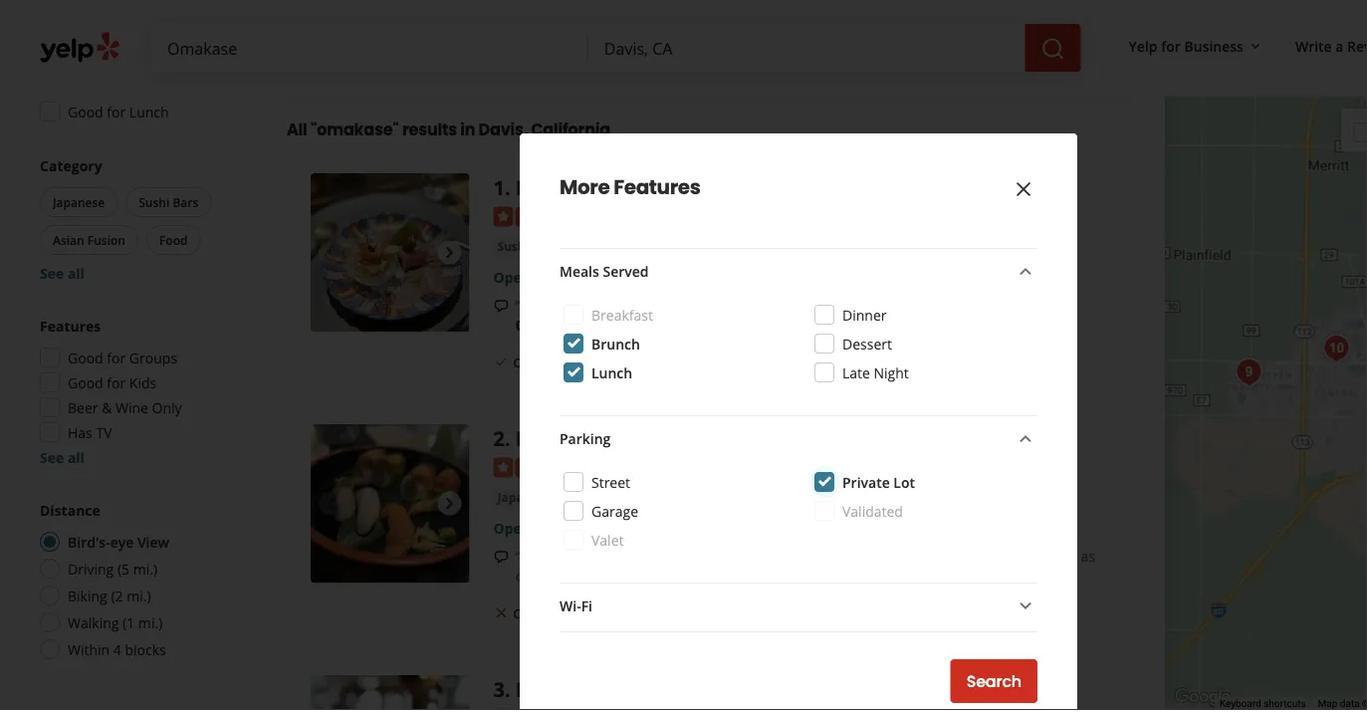 Task type: locate. For each thing, give the bounding box(es) containing it.
lunch down brunch
[[592, 363, 633, 382]]

1 vertical spatial beer
[[68, 398, 98, 417]]

beer inside more features dialog
[[592, 196, 622, 215]]

omakase up $$$$
[[660, 173, 754, 201]]

shortcuts
[[1264, 698, 1307, 710]]

brings
[[592, 0, 633, 16]]

my right the took
[[561, 296, 581, 315]]

1 vertical spatial wine
[[116, 398, 148, 417]]

in left the "davis,"
[[461, 118, 476, 140]]

seating down brunch
[[566, 354, 608, 371]]

16 speech v2 image
[[494, 0, 510, 15], [494, 298, 510, 314], [494, 549, 510, 565]]

bars for middle sushi bars button
[[533, 238, 559, 255]]

16 checkmark v2 image
[[624, 55, 639, 71], [494, 354, 510, 370], [624, 354, 639, 370]]

good down good for groups
[[68, 373, 103, 392]]

more link right !"
[[593, 316, 630, 335]]

huku
[[516, 424, 570, 452]]

as right well
[[1082, 547, 1096, 566]]

0 vertical spatial features
[[614, 173, 701, 201]]

in
[[977, 0, 989, 16], [461, 118, 476, 140], [542, 268, 555, 287]]

1 vertical spatial dinner
[[843, 305, 887, 324]]

see all for features
[[40, 448, 85, 467]]

2 24 chevron down v2 image from the top
[[1014, 427, 1038, 451]]

san
[[993, 0, 1017, 16]]

3 seating from the top
[[566, 605, 608, 622]]

1 vertical spatial features
[[40, 316, 101, 335]]

2 as from the left
[[1082, 547, 1096, 566]]

0 horizontal spatial delivery
[[112, 2, 164, 21]]

1 horizontal spatial as
[[1082, 547, 1096, 566]]

0 vertical spatial see all button
[[40, 264, 85, 282]]

see all button for features
[[40, 448, 85, 467]]

2 got from the left
[[927, 547, 948, 566]]

1 horizontal spatial wife
[[584, 296, 611, 315]]

mi.) right (5
[[133, 559, 158, 578]]

fi
[[581, 596, 593, 615]]

3 16 speech v2 image from the top
[[494, 549, 510, 565]]

well
[[1052, 547, 1078, 566]]

offers up offers takeout
[[68, 2, 108, 21]]

1 horizontal spatial sushi bars
[[498, 238, 559, 255]]

offers
[[68, 2, 108, 21], [68, 27, 108, 46]]

1 horizontal spatial beer & wine only
[[592, 196, 706, 215]]

1 as from the left
[[1034, 547, 1049, 566]]

next image for 2 . huku japanese bistro
[[438, 492, 462, 516]]

0 vertical spatial outdoor seating
[[514, 55, 608, 72]]

. left hikari
[[505, 173, 511, 201]]

night
[[876, 296, 909, 315]]

see down asian
[[40, 264, 64, 282]]

beer & wine only down good for kids at the bottom of page
[[68, 398, 182, 417]]

0 horizontal spatial dinner
[[129, 52, 174, 71]]

for for business
[[1162, 36, 1181, 55]]

16 checkmark v2 image down davis."
[[624, 55, 639, 71]]

good for dinner
[[68, 52, 174, 71]]

a left rev
[[1336, 36, 1344, 55]]

group containing features
[[34, 316, 247, 467]]

group
[[36, 155, 247, 283], [34, 316, 247, 467]]

rolls
[[1003, 547, 1031, 566]]

more down the "my wife got the big
[[578, 567, 615, 586]]

features up good for groups
[[40, 316, 101, 335]]

see all button down has at the bottom
[[40, 448, 85, 467]]

sushi bars up the opens
[[498, 238, 559, 255]]

1 vertical spatial 16 speech v2 image
[[494, 298, 510, 314]]

1 vertical spatial 4
[[113, 640, 121, 659]]

16 speech v2 image for 2
[[494, 549, 510, 565]]

4 good from the top
[[68, 373, 103, 392]]

16 speech v2 image left "my
[[494, 549, 510, 565]]

asian
[[53, 232, 84, 248]]

until
[[535, 519, 564, 538]]

outdoor seating
[[514, 55, 608, 72], [514, 354, 608, 371], [514, 605, 608, 622]]

0 horizontal spatial wife
[[544, 547, 571, 566]]

next image for 1 . hikari sushi & omakase
[[438, 241, 462, 265]]

0 horizontal spatial my
[[561, 296, 581, 315]]

& up $$$$
[[640, 173, 655, 201]]

1 vertical spatial friends
[[878, 547, 923, 566]]

2 vertical spatial 16 speech v2 image
[[494, 549, 510, 565]]

got inside the platter and my other friends got various rolls as well as one or..."
[[927, 547, 948, 566]]

mi.) right (2
[[127, 586, 151, 605]]

2 vertical spatial seating
[[566, 605, 608, 622]]

group containing category
[[36, 155, 247, 283]]

1 vertical spatial seating
[[566, 354, 608, 371]]

outdoor
[[514, 55, 563, 72], [68, 77, 123, 96], [514, 354, 563, 371], [514, 605, 563, 622]]

3
[[494, 675, 505, 703]]

walking
[[68, 613, 119, 632]]

that
[[798, 0, 825, 16]]

driving
[[68, 559, 114, 578]]

3 24 chevron down v2 image from the top
[[1014, 594, 1038, 618]]

in left san
[[977, 0, 989, 16]]

1 24 chevron down v2 image from the top
[[1014, 259, 1038, 283]]

more link down unique
[[640, 17, 676, 36]]

1 vertical spatial lunch
[[592, 363, 633, 382]]

i love sushi image
[[1318, 329, 1357, 369]]

2 vertical spatial more
[[578, 567, 615, 586]]

0 horizontal spatial bars
[[173, 194, 199, 210]]

0 vertical spatial all
[[68, 264, 85, 282]]

0 vertical spatial japanese link
[[571, 237, 633, 257]]

see all
[[40, 264, 85, 282], [40, 448, 85, 467]]

2 vertical spatial .
[[505, 675, 511, 703]]

previous image for 1 . hikari sushi & omakase
[[319, 241, 343, 265]]

for right the yelp
[[1162, 36, 1181, 55]]

sushi right hikari
[[582, 173, 635, 201]]

0 vertical spatial seating
[[566, 55, 608, 72]]

sushi for topmost sushi bars button
[[139, 194, 170, 210]]

omakase down the took
[[516, 316, 581, 335]]

sushi inside group
[[139, 194, 170, 210]]

late night
[[843, 363, 909, 382]]

1 vertical spatial previous image
[[319, 492, 343, 516]]

16 checkmark v2 image up "2"
[[494, 354, 510, 370]]

validated
[[843, 502, 904, 521]]

davis,
[[479, 118, 528, 140]]

0 vertical spatial see
[[40, 264, 64, 282]]

on
[[765, 296, 781, 315]]

1 vertical spatial sushi bars
[[498, 238, 559, 255]]

1 horizontal spatial bars
[[533, 238, 559, 255]]

1 vertical spatial japanese link
[[494, 488, 556, 508]]

. left mikuni
[[505, 675, 511, 703]]

2 horizontal spatial japanese button
[[571, 237, 633, 257]]

sushi bars inside group
[[139, 194, 199, 210]]

my inside "i took my wife and a few friends here on a wednesday night and they all loved the omakase !" more
[[561, 296, 581, 315]]

0 vertical spatial beer
[[592, 196, 622, 215]]

sushi bars link
[[494, 237, 563, 257], [564, 488, 633, 508]]

took
[[528, 296, 557, 315]]

outdoor seating down the area
[[514, 55, 608, 72]]

0 vertical spatial delivery
[[112, 2, 164, 21]]

my burma image
[[1364, 401, 1368, 440]]

sushi up the opens
[[498, 238, 530, 255]]

sushi bars button
[[126, 187, 212, 217], [494, 237, 563, 257], [564, 488, 633, 508]]

see all button down asian
[[40, 264, 85, 282]]

hikari sushi & omakase link
[[516, 173, 754, 201]]

see all down has at the bottom
[[40, 448, 85, 467]]

good down outdoor seating
[[68, 102, 103, 121]]

wife up !"
[[584, 296, 611, 315]]

24 chevron down v2 image
[[1014, 259, 1038, 283], [1014, 427, 1038, 451], [1014, 594, 1038, 618]]

seating down or..."
[[566, 605, 608, 622]]

outdoor seating
[[68, 77, 175, 96]]

sushi bars link up the opens
[[494, 237, 563, 257]]

sushi up 9:30
[[568, 489, 599, 506]]

mikuni japanese restaurant and sushi bar image
[[1362, 399, 1368, 438]]

2 horizontal spatial in
[[977, 0, 989, 16]]

see all down asian
[[40, 264, 85, 282]]

various
[[951, 547, 999, 566]]

2 see all button from the top
[[40, 448, 85, 467]]

all right they
[[973, 296, 988, 315]]

wife up or..."
[[544, 547, 571, 566]]

japanese down 'category'
[[53, 194, 105, 210]]

2 horizontal spatial bars
[[603, 489, 629, 506]]

offers down offers delivery
[[68, 27, 108, 46]]

and right restaurant
[[802, 675, 840, 703]]

1 vertical spatial outdoor seating
[[514, 354, 608, 371]]

sushi bars for topmost sushi bars button
[[139, 194, 199, 210]]

got down 9:30
[[574, 547, 595, 566]]

4
[[559, 268, 567, 287], [113, 640, 121, 659]]

hikari sushi & omakase image
[[311, 173, 470, 332]]

close image
[[1012, 177, 1036, 201]]

wine
[[640, 196, 672, 215], [116, 398, 148, 417]]

wi-
[[560, 596, 582, 615]]

sushi bars up pm
[[568, 489, 629, 506]]

0 vertical spatial slideshow element
[[311, 173, 470, 332]]

all down has at the bottom
[[68, 448, 85, 467]]

& up tv
[[102, 398, 112, 417]]

0 vertical spatial bars
[[173, 194, 199, 210]]

2 slideshow element from the top
[[311, 424, 470, 583]]

24 chevron down v2 image inside parking dropdown button
[[1014, 427, 1038, 451]]

beer & wine only inside group
[[68, 398, 182, 417]]

japanese button
[[40, 187, 118, 217], [571, 237, 633, 257], [494, 488, 556, 508]]

got left various
[[927, 547, 948, 566]]

©
[[1363, 698, 1368, 710]]

my inside the platter and my other friends got various rolls as well as one or..."
[[815, 547, 835, 566]]

1 horizontal spatial &
[[626, 196, 636, 215]]

japanese button for leftmost japanese link
[[494, 488, 556, 508]]

4 down walking (1 mi.)
[[113, 640, 121, 659]]

wine inside more features dialog
[[640, 196, 672, 215]]

3 . mikuni japanese restaurant and sushi bar
[[494, 675, 938, 703]]

0 vertical spatial beer & wine only
[[592, 196, 706, 215]]

biking
[[68, 586, 107, 605]]

. left huku
[[505, 424, 511, 452]]

2 vertical spatial sushi bars
[[568, 489, 629, 506]]

davis sushi & fusion image
[[1230, 353, 1270, 393]]

0 vertical spatial only
[[676, 196, 706, 215]]

huku japanese bistro link
[[516, 424, 729, 452]]

2 see from the top
[[40, 448, 64, 467]]

more for bottommost more link
[[578, 567, 615, 586]]

bars inside group
[[173, 194, 199, 210]]

1 vertical spatial bars
[[533, 238, 559, 255]]

friends
[[682, 296, 727, 315], [878, 547, 923, 566]]

0 vertical spatial .
[[505, 173, 511, 201]]

friends right few
[[682, 296, 727, 315]]

omakase
[[660, 173, 754, 201], [516, 316, 581, 335]]

omakase inside "i took my wife and a few friends here on a wednesday night and they all loved the omakase !" more
[[516, 316, 581, 335]]

eye
[[110, 533, 134, 551]]

1 vertical spatial offers
[[68, 27, 108, 46]]

(2
[[111, 586, 123, 605]]

as
[[1034, 547, 1049, 566], [1082, 547, 1096, 566]]

for
[[1162, 36, 1181, 55], [107, 52, 126, 71], [107, 102, 126, 121], [107, 348, 126, 367], [107, 373, 126, 392]]

1 previous image from the top
[[319, 241, 343, 265]]

features inside group
[[40, 316, 101, 335]]

sushi bars link up pm
[[564, 488, 633, 508]]

0 vertical spatial more
[[640, 17, 676, 36]]

private lot
[[843, 473, 916, 492]]

2 16 speech v2 image from the top
[[494, 298, 510, 314]]

delivery down unique
[[643, 55, 691, 72]]

0 vertical spatial japanese button
[[40, 187, 118, 217]]

0 vertical spatial my
[[561, 296, 581, 315]]

mi.) right (1
[[138, 613, 163, 632]]

1 horizontal spatial got
[[927, 547, 948, 566]]

3 good from the top
[[68, 348, 103, 367]]

0 vertical spatial sushi bars
[[139, 194, 199, 210]]

all
[[287, 118, 307, 140]]

keyboard shortcuts
[[1220, 698, 1307, 710]]

0 vertical spatial 24 chevron down v2 image
[[1014, 259, 1038, 283]]

sushi up food
[[139, 194, 170, 210]]

yelp for business
[[1129, 36, 1244, 55]]

0 vertical spatial offers
[[68, 2, 108, 21]]

1 see all button from the top
[[40, 264, 85, 282]]

for down offers takeout
[[107, 52, 126, 71]]

0 vertical spatial the
[[1030, 296, 1052, 315]]

for for groups
[[107, 348, 126, 367]]

2 previous image from the top
[[319, 492, 343, 516]]

the right loved
[[1030, 296, 1052, 315]]

japanese link up meals served
[[571, 237, 633, 257]]

and right the flavor
[[726, 0, 751, 16]]

1 horizontal spatial beer
[[592, 196, 622, 215]]

0 horizontal spatial lunch
[[129, 102, 169, 121]]

only inside more features dialog
[[676, 196, 706, 215]]

open until 9:30 pm
[[494, 519, 620, 538]]

1 slideshow element from the top
[[311, 173, 470, 332]]

1 good from the top
[[68, 52, 103, 71]]

for inside "yelp for business" button
[[1162, 36, 1181, 55]]

offers for offers takeout
[[68, 27, 108, 46]]

for down outdoor seating
[[107, 102, 126, 121]]

friends right other
[[878, 547, 923, 566]]

0 horizontal spatial wine
[[116, 398, 148, 417]]

beer & wine only up $$$$
[[592, 196, 706, 215]]

0 vertical spatial mi.)
[[133, 559, 158, 578]]

option group containing distance
[[34, 500, 247, 666]]

search button
[[951, 660, 1038, 703]]

wine down kids
[[116, 398, 148, 417]]

japanese up street
[[575, 424, 665, 452]]

in inside the "burma eat brings unique flavor and spices that has been very popular in san francisco bay area to davis."
[[977, 0, 989, 16]]

24 chevron down v2 image inside meals served dropdown button
[[1014, 259, 1038, 283]]

mi.) for walking (1 mi.)
[[138, 613, 163, 632]]

"i took my wife and a few friends here on a wednesday night and they all loved the omakase !" more
[[516, 296, 1052, 335]]

2 good from the top
[[68, 102, 103, 121]]

1 vertical spatial slideshow element
[[311, 424, 470, 583]]

next image
[[438, 241, 462, 265], [438, 492, 462, 516]]

0 horizontal spatial as
[[1034, 547, 1049, 566]]

wine inside group
[[116, 398, 148, 417]]

dessert
[[843, 334, 893, 353]]

1 horizontal spatial wine
[[640, 196, 672, 215]]

2 vertical spatial all
[[68, 448, 85, 467]]

see all for category
[[40, 264, 85, 282]]

rev
[[1348, 36, 1368, 55]]

2 see all from the top
[[40, 448, 85, 467]]

outdoor seating down or..."
[[514, 605, 608, 622]]

good down offers takeout
[[68, 52, 103, 71]]

0 horizontal spatial friends
[[682, 296, 727, 315]]

japanese button for japanese link to the top
[[571, 237, 633, 257]]

&
[[640, 173, 655, 201], [626, 196, 636, 215], [102, 398, 112, 417]]

1 horizontal spatial lunch
[[592, 363, 633, 382]]

more link
[[640, 17, 676, 36], [593, 316, 630, 335], [578, 567, 615, 586]]

sushi left bar
[[845, 675, 898, 703]]

eat
[[568, 0, 589, 16]]

the inside "i took my wife and a few friends here on a wednesday night and they all loved the omakase !" more
[[1030, 296, 1052, 315]]

and inside the platter and my other friends got various rolls as well as one or..."
[[787, 547, 811, 566]]

in up the took
[[542, 268, 555, 287]]

slideshow element
[[311, 173, 470, 332], [311, 424, 470, 583]]

few
[[655, 296, 678, 315]]

seating
[[566, 55, 608, 72], [566, 354, 608, 371], [566, 605, 608, 622]]

0 vertical spatial wife
[[584, 296, 611, 315]]

0 vertical spatial 16 speech v2 image
[[494, 0, 510, 15]]

for for dinner
[[107, 52, 126, 71]]

1 vertical spatial my
[[815, 547, 835, 566]]

3 outdoor seating from the top
[[514, 605, 608, 622]]

16 chevron down v2 image
[[1248, 39, 1264, 54]]

japanese up meals served
[[575, 238, 629, 255]]

2 next image from the top
[[438, 492, 462, 516]]

1 . from the top
[[505, 173, 511, 201]]

good up good for kids at the bottom of page
[[68, 348, 103, 367]]

2 vertical spatial outdoor seating
[[514, 605, 608, 622]]

1 vertical spatial beer & wine only
[[68, 398, 182, 417]]

bars up pm
[[603, 489, 629, 506]]

& right more
[[626, 196, 636, 215]]

option group
[[34, 500, 247, 666]]

1 vertical spatial japanese button
[[571, 237, 633, 257]]

beer
[[592, 196, 622, 215], [68, 398, 98, 417]]

yelp
[[1129, 36, 1158, 55]]

night
[[874, 363, 909, 382]]

dinner up dessert
[[843, 305, 887, 324]]

features inside dialog
[[614, 173, 701, 201]]

delivery up takeout at top
[[112, 2, 164, 21]]

sushi bars up food
[[139, 194, 199, 210]]

good for good for lunch
[[68, 102, 103, 121]]

japanese button down 'category'
[[40, 187, 118, 217]]

1 next image from the top
[[438, 241, 462, 265]]

meals
[[560, 262, 600, 280]]

more for the topmost more link
[[640, 17, 676, 36]]

1 vertical spatial only
[[152, 398, 182, 417]]

4 left min
[[559, 268, 567, 287]]

1 offers from the top
[[68, 2, 108, 21]]

more
[[640, 17, 676, 36], [593, 316, 630, 335], [578, 567, 615, 586]]

previous image
[[319, 241, 343, 265], [319, 492, 343, 516]]

0 vertical spatial dinner
[[129, 52, 174, 71]]

as left well
[[1034, 547, 1049, 566]]

2 vertical spatial more link
[[578, 567, 615, 586]]

see up distance
[[40, 448, 64, 467]]

for down good for groups
[[107, 373, 126, 392]]

1 horizontal spatial japanese button
[[494, 488, 556, 508]]

good for good for groups
[[68, 348, 103, 367]]

16 speech v2 image left the ""burma"
[[494, 0, 510, 15]]

1 horizontal spatial friends
[[878, 547, 923, 566]]

0 vertical spatial see all
[[40, 264, 85, 282]]

4 inside option group
[[113, 640, 121, 659]]

has tv
[[68, 423, 112, 442]]

0 horizontal spatial beer
[[68, 398, 98, 417]]

2 outdoor seating from the top
[[514, 354, 608, 371]]

2 offers from the top
[[68, 27, 108, 46]]

keyboard shortcuts button
[[1220, 697, 1307, 710]]

1 vertical spatial next image
[[438, 492, 462, 516]]

1 vertical spatial the
[[599, 547, 620, 566]]

outdoor seating for 16 close v2 image
[[514, 605, 608, 622]]

bars up food
[[173, 194, 199, 210]]

1 see all from the top
[[40, 264, 85, 282]]

1 horizontal spatial omakase
[[660, 173, 754, 201]]

wednesday
[[796, 296, 872, 315]]

(1
[[123, 613, 135, 632]]

google image
[[1171, 684, 1236, 710]]

francisco
[[1020, 0, 1081, 16]]

for up good for kids at the bottom of page
[[107, 348, 126, 367]]

my
[[561, 296, 581, 315], [815, 547, 835, 566]]

very
[[891, 0, 919, 16]]

0 horizontal spatial got
[[574, 547, 595, 566]]

0 horizontal spatial in
[[461, 118, 476, 140]]

more down unique
[[640, 17, 676, 36]]

bistro
[[670, 424, 729, 452]]

24 chevron down v2 image for private lot
[[1014, 427, 1038, 451]]

search image
[[1042, 37, 1066, 61]]

outdoor seating down !"
[[514, 354, 608, 371]]

my left other
[[815, 547, 835, 566]]

2 . from the top
[[505, 424, 511, 452]]

. for 2
[[505, 424, 511, 452]]

california
[[531, 118, 611, 140]]

my for wife
[[561, 296, 581, 315]]

the
[[1030, 296, 1052, 315], [599, 547, 620, 566]]

$$$$
[[641, 238, 673, 257]]

0 vertical spatial next image
[[438, 241, 462, 265]]

dinner up seating
[[129, 52, 174, 71]]

wine up $$$$
[[640, 196, 672, 215]]

sushi bars button up pm
[[564, 488, 633, 508]]

beer & wine only inside more features dialog
[[592, 196, 706, 215]]

None search field
[[151, 24, 1086, 72]]

parking
[[560, 429, 611, 448]]

good for good for dinner
[[68, 52, 103, 71]]

1 vertical spatial 24 chevron down v2 image
[[1014, 427, 1038, 451]]

0 vertical spatial in
[[977, 0, 989, 16]]

features up $$$$
[[614, 173, 701, 201]]

dinner
[[129, 52, 174, 71], [843, 305, 887, 324]]

2 vertical spatial mi.)
[[138, 613, 163, 632]]

japanese button up meals served
[[571, 237, 633, 257]]

user actions element
[[1113, 28, 1368, 68]]

previous image for 2 . huku japanese bistro
[[319, 492, 343, 516]]

0 horizontal spatial features
[[40, 316, 101, 335]]

beer & wine only
[[592, 196, 706, 215], [68, 398, 182, 417]]

1 see from the top
[[40, 264, 64, 282]]

2 seating from the top
[[566, 354, 608, 371]]



Task type: describe. For each thing, give the bounding box(es) containing it.
see for features
[[40, 448, 64, 467]]

and inside the "burma eat brings unique flavor and spices that has been very popular in san francisco bay area to davis."
[[726, 0, 751, 16]]

sushi for middle sushi bars button
[[498, 238, 530, 255]]

1 horizontal spatial 4
[[559, 268, 567, 287]]

platter
[[740, 547, 783, 566]]

good for kids
[[68, 373, 157, 392]]

for for lunch
[[107, 102, 126, 121]]

"burma eat brings unique flavor and spices that has been very popular in san francisco bay area to davis."
[[516, 0, 1081, 36]]

here
[[731, 296, 761, 315]]

dinner inside more features dialog
[[843, 305, 887, 324]]

bars for sushi bars button to the bottom
[[603, 489, 629, 506]]

good for good for kids
[[68, 373, 103, 392]]

see all button for category
[[40, 264, 85, 282]]

for for kids
[[107, 373, 126, 392]]

0 horizontal spatial a
[[643, 296, 651, 315]]

within
[[68, 640, 110, 659]]

"i
[[516, 296, 524, 315]]

1 horizontal spatial a
[[785, 296, 793, 315]]

"burma
[[516, 0, 565, 16]]

meals served
[[560, 262, 649, 280]]

late
[[843, 363, 871, 382]]

1 vertical spatial sushi bars link
[[564, 488, 633, 508]]

sushi for sushi bars button to the bottom
[[568, 489, 599, 506]]

all "omakase" results in davis, california
[[287, 118, 611, 140]]

seating for 16 checkmark v2 image related to outdoor seating
[[566, 354, 608, 371]]

keyboard
[[1220, 698, 1262, 710]]

mi.) for biking (2 mi.)
[[127, 586, 151, 605]]

all inside "i took my wife and a few friends here on a wednesday night and they all loved the omakase !" more
[[973, 296, 988, 315]]

more features dialog
[[0, 0, 1368, 710]]

"my
[[516, 547, 540, 566]]

tv
[[96, 423, 112, 442]]

2 horizontal spatial a
[[1336, 36, 1344, 55]]

1 vertical spatial wife
[[544, 547, 571, 566]]

myu myu image
[[1363, 392, 1368, 431]]

been
[[855, 0, 888, 16]]

takeout
[[112, 27, 164, 46]]

unique
[[636, 0, 682, 16]]

. for 1
[[505, 173, 511, 201]]

1 vertical spatial delivery
[[643, 55, 691, 72]]

3 . from the top
[[505, 675, 511, 703]]

0 horizontal spatial japanese link
[[494, 488, 556, 508]]

write
[[1296, 36, 1333, 55]]

1 vertical spatial in
[[461, 118, 476, 140]]

other
[[839, 547, 874, 566]]

slideshow element for 1
[[311, 173, 470, 332]]

japanese for leftmost japanese link the japanese button
[[498, 489, 552, 506]]

1 got from the left
[[574, 547, 595, 566]]

asian fusion
[[53, 232, 125, 248]]

bars for topmost sushi bars button
[[173, 194, 199, 210]]

they
[[941, 296, 969, 315]]

9:30
[[567, 519, 595, 538]]

see for category
[[40, 264, 64, 282]]

opens in 4 min
[[494, 268, 597, 287]]

& inside group
[[102, 398, 112, 417]]

my for other
[[815, 547, 835, 566]]

2
[[494, 424, 505, 452]]

16 checkmark v2 image down brunch
[[624, 354, 639, 370]]

friends inside the platter and my other friends got various rolls as well as one or..."
[[878, 547, 923, 566]]

(5
[[117, 559, 130, 578]]

huku japanese bistro image
[[311, 424, 470, 583]]

all for category
[[68, 264, 85, 282]]

min
[[570, 268, 597, 287]]

mikuni japanese restaurant and sushi bar link
[[516, 675, 938, 703]]

view
[[137, 533, 169, 551]]

results
[[402, 118, 457, 140]]

to
[[575, 17, 589, 36]]

garage
[[592, 502, 639, 521]]

offers takeout
[[68, 27, 164, 46]]

outdoor up good for lunch
[[68, 77, 123, 96]]

big
[[624, 547, 644, 566]]

driving (5 mi.)
[[68, 559, 158, 578]]

outdoor seating for 16 checkmark v2 image related to outdoor seating
[[514, 354, 608, 371]]

"omakase"
[[311, 118, 399, 140]]

served
[[603, 262, 649, 280]]

seating for 16 close v2 image
[[566, 605, 608, 622]]

davis."
[[592, 17, 636, 36]]

search
[[967, 671, 1022, 693]]

2 . huku japanese bistro
[[494, 424, 729, 452]]

offers delivery
[[68, 2, 164, 21]]

japanese for the leftmost the japanese button
[[53, 194, 105, 210]]

distance
[[40, 501, 100, 520]]

outdoor down bay
[[514, 55, 563, 72]]

"my wife got the big
[[516, 547, 647, 566]]

walking (1 mi.)
[[68, 613, 163, 632]]

offers for offers delivery
[[68, 2, 108, 21]]

mi.) for driving (5 mi.)
[[133, 559, 158, 578]]

spices
[[755, 0, 795, 16]]

0 vertical spatial lunch
[[129, 102, 169, 121]]

map region
[[1164, 0, 1368, 710]]

and left they
[[913, 296, 937, 315]]

mikuni
[[516, 675, 585, 703]]

1 outdoor seating from the top
[[514, 55, 608, 72]]

1 . hikari sushi & omakase
[[494, 173, 754, 201]]

24 chevron down v2 image for dinner
[[1014, 259, 1038, 283]]

brunch
[[592, 334, 641, 353]]

bay
[[516, 17, 539, 36]]

good for lunch
[[68, 102, 169, 121]]

all for features
[[68, 448, 85, 467]]

groups
[[129, 348, 177, 367]]

bird's-
[[68, 533, 110, 551]]

16 close v2 image
[[494, 605, 510, 621]]

16 checkmark v2 image for delivery
[[624, 55, 639, 71]]

4 star rating image
[[494, 458, 601, 478]]

0 vertical spatial sushi bars button
[[126, 187, 212, 217]]

seating
[[127, 77, 175, 96]]

has
[[828, 0, 851, 16]]

0 horizontal spatial the
[[599, 547, 620, 566]]

0 vertical spatial sushi bars link
[[494, 237, 563, 257]]

more inside "i took my wife and a few friends here on a wednesday night and they all loved the omakase !" more
[[593, 316, 630, 335]]

sushi bars for middle sushi bars button
[[498, 238, 559, 255]]

within 4 blocks
[[68, 640, 166, 659]]

area
[[543, 17, 572, 36]]

16 checkmark v2 image for outdoor seating
[[494, 354, 510, 370]]

blocks
[[125, 640, 166, 659]]

street
[[592, 473, 631, 492]]

parking button
[[560, 427, 1038, 452]]

2 vertical spatial sushi bars button
[[564, 488, 633, 508]]

one
[[516, 567, 540, 586]]

yuchan shokudo image
[[1363, 396, 1368, 435]]

1 vertical spatial sushi bars button
[[494, 237, 563, 257]]

outdoor down the took
[[514, 354, 563, 371]]

16 speech v2 image for 1
[[494, 298, 510, 314]]

yelp for business button
[[1121, 28, 1272, 64]]

business
[[1185, 36, 1244, 55]]

open
[[494, 519, 531, 538]]

mermaid sushi image
[[1365, 372, 1368, 411]]

wife inside "i took my wife and a few friends here on a wednesday night and they all loved the omakase !" more
[[584, 296, 611, 315]]

bar
[[903, 675, 938, 703]]

and down served
[[615, 296, 640, 315]]

kids
[[129, 373, 157, 392]]

platter and my other friends got various rolls as well as one or..."
[[516, 547, 1096, 586]]

japanese for japanese link to the top's the japanese button
[[575, 238, 629, 255]]

good for groups
[[68, 348, 177, 367]]

friends inside "i took my wife and a few friends here on a wednesday night and they all loved the omakase !" more
[[682, 296, 727, 315]]

0 horizontal spatial japanese button
[[40, 187, 118, 217]]

4.9 star rating image
[[494, 207, 601, 227]]

food
[[159, 232, 188, 248]]

1
[[494, 173, 505, 201]]

24 chevron down v2 image inside wi-fi dropdown button
[[1014, 594, 1038, 618]]

1 seating from the top
[[566, 55, 608, 72]]

category
[[40, 156, 102, 175]]

1 vertical spatial more link
[[593, 316, 630, 335]]

lunch inside more features dialog
[[592, 363, 633, 382]]

outdoor right 16 close v2 image
[[514, 605, 563, 622]]

!"
[[581, 316, 590, 335]]

2 horizontal spatial &
[[640, 173, 655, 201]]

slideshow element for 2
[[311, 424, 470, 583]]

2 vertical spatial in
[[542, 268, 555, 287]]

0 vertical spatial more link
[[640, 17, 676, 36]]

sushi bars for sushi bars button to the bottom
[[568, 489, 629, 506]]

write a rev link
[[1288, 28, 1368, 64]]

map data ©
[[1319, 698, 1368, 710]]

1 16 speech v2 image from the top
[[494, 0, 510, 15]]

0 vertical spatial omakase
[[660, 173, 754, 201]]

hikari
[[516, 173, 577, 201]]

zen toro japanese bistro & sushi bar image
[[1364, 395, 1368, 434]]

asian fusion button
[[40, 225, 138, 255]]

japanese right mikuni
[[591, 675, 680, 703]]

& inside more features dialog
[[626, 196, 636, 215]]



Task type: vqa. For each thing, say whether or not it's contained in the screenshot.
Wine to the left
yes



